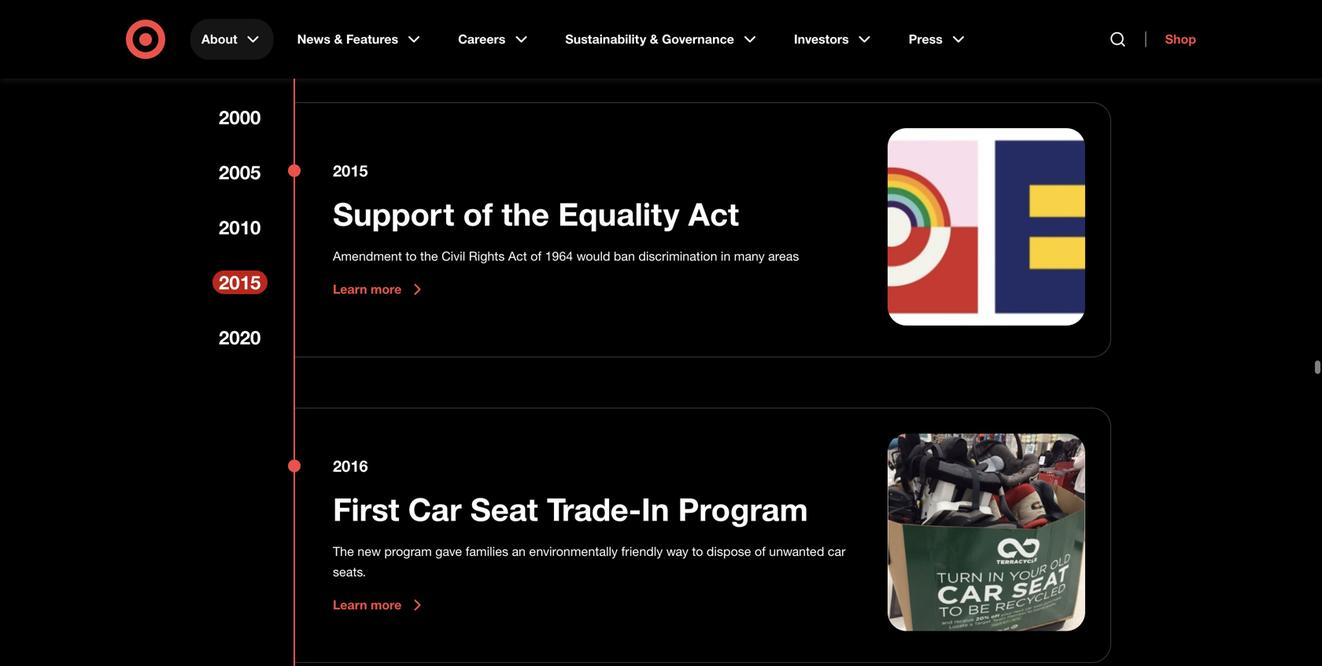 Task type: describe. For each thing, give the bounding box(es) containing it.
first
[[333, 491, 400, 529]]

sustainability & governance
[[566, 31, 735, 47]]

investors link
[[783, 19, 886, 60]]

about link
[[191, 19, 274, 60]]

learn for first
[[333, 598, 367, 614]]

logo, company name image
[[888, 128, 1086, 326]]

investors
[[794, 31, 849, 47]]

2020 link
[[213, 326, 268, 350]]

rights
[[469, 249, 505, 264]]

press
[[909, 31, 943, 47]]

car
[[828, 545, 846, 560]]

2005 link
[[213, 161, 268, 184]]

0 vertical spatial to
[[406, 249, 417, 264]]

first car seat trade-in program
[[333, 491, 809, 529]]

learn more for first
[[333, 598, 402, 614]]

& for features
[[334, 31, 343, 47]]

to inside the new program gave families an environmentally friendly way to dispose of unwanted car seats.
[[692, 545, 704, 560]]

& for governance
[[650, 31, 659, 47]]

in
[[642, 491, 670, 529]]

the
[[333, 545, 354, 560]]

would
[[577, 249, 611, 264]]

dispose
[[707, 545, 752, 560]]

press link
[[898, 19, 979, 60]]

amendment to the civil rights act of 1964 would ban discrimination in many areas
[[333, 249, 799, 264]]

1 vertical spatial of
[[531, 249, 542, 264]]

2000 link
[[213, 106, 268, 129]]

program
[[385, 545, 432, 560]]

2015 link
[[213, 271, 268, 294]]

unwanted
[[770, 545, 825, 560]]

support of the equality act button
[[333, 195, 739, 234]]

2010
[[219, 216, 261, 239]]

shop link
[[1146, 31, 1197, 47]]

more for support
[[371, 282, 402, 297]]

learn more button for first
[[333, 597, 427, 616]]

sustainability
[[566, 31, 647, 47]]

seats.
[[333, 565, 366, 581]]

news
[[297, 31, 331, 47]]

support
[[333, 195, 455, 234]]

the new program gave families an environmentally friendly way to dispose of unwanted car seats.
[[333, 545, 846, 581]]

seat
[[471, 491, 538, 529]]

many
[[735, 249, 765, 264]]

families
[[466, 545, 509, 560]]

features
[[346, 31, 398, 47]]

about
[[202, 31, 238, 47]]



Task type: locate. For each thing, give the bounding box(es) containing it.
news & features
[[297, 31, 398, 47]]

& left governance
[[650, 31, 659, 47]]

0 vertical spatial 2015
[[333, 162, 368, 181]]

act inside button
[[689, 195, 739, 234]]

more for first
[[371, 598, 402, 614]]

1 horizontal spatial to
[[692, 545, 704, 560]]

to right way
[[692, 545, 704, 560]]

of right the "dispose"
[[755, 545, 766, 560]]

2 learn from the top
[[333, 598, 367, 614]]

0 vertical spatial the
[[502, 195, 550, 234]]

1 vertical spatial the
[[420, 249, 438, 264]]

careers
[[458, 31, 506, 47]]

0 vertical spatial of
[[463, 195, 493, 234]]

environmentally
[[529, 545, 618, 560]]

1 vertical spatial 2015
[[219, 271, 261, 294]]

act right rights
[[509, 249, 527, 264]]

governance
[[662, 31, 735, 47]]

careers link
[[447, 19, 542, 60]]

more down amendment
[[371, 282, 402, 297]]

act up in
[[689, 195, 739, 234]]

1 horizontal spatial &
[[650, 31, 659, 47]]

areas
[[769, 249, 799, 264]]

ban
[[614, 249, 635, 264]]

1 vertical spatial to
[[692, 545, 704, 560]]

1 horizontal spatial act
[[689, 195, 739, 234]]

sustainability & governance link
[[555, 19, 771, 60]]

friendly
[[622, 545, 663, 560]]

2015 up 'support'
[[333, 162, 368, 181]]

&
[[334, 31, 343, 47], [650, 31, 659, 47]]

of up rights
[[463, 195, 493, 234]]

1 & from the left
[[334, 31, 343, 47]]

1 vertical spatial learn more
[[333, 598, 402, 614]]

way
[[667, 545, 689, 560]]

learn more button for support
[[333, 281, 427, 299]]

2020
[[219, 326, 261, 349]]

the inside button
[[502, 195, 550, 234]]

learn down amendment
[[333, 282, 367, 297]]

learn for support
[[333, 282, 367, 297]]

2000
[[219, 106, 261, 129]]

the for equality
[[502, 195, 550, 234]]

0 vertical spatial more
[[371, 282, 402, 297]]

0 horizontal spatial to
[[406, 249, 417, 264]]

2 learn more button from the top
[[333, 597, 427, 616]]

program
[[679, 491, 809, 529]]

0 vertical spatial learn
[[333, 282, 367, 297]]

news & features link
[[286, 19, 435, 60]]

1 vertical spatial more
[[371, 598, 402, 614]]

a sign with a number on it image
[[888, 434, 1086, 632]]

in
[[721, 249, 731, 264]]

learn more down amendment
[[333, 282, 402, 297]]

car
[[408, 491, 462, 529]]

0 vertical spatial act
[[689, 195, 739, 234]]

first car seat trade-in program button
[[333, 490, 809, 530]]

2005
[[219, 161, 261, 184]]

learn more
[[333, 282, 402, 297], [333, 598, 402, 614]]

& right news
[[334, 31, 343, 47]]

0 horizontal spatial &
[[334, 31, 343, 47]]

the up 1964
[[502, 195, 550, 234]]

the for civil
[[420, 249, 438, 264]]

learn down the seats.
[[333, 598, 367, 614]]

of
[[463, 195, 493, 234], [531, 249, 542, 264], [755, 545, 766, 560]]

2015 down 2010
[[219, 271, 261, 294]]

of inside button
[[463, 195, 493, 234]]

learn
[[333, 282, 367, 297], [333, 598, 367, 614]]

2016
[[333, 457, 368, 476]]

2 learn more from the top
[[333, 598, 402, 614]]

2 vertical spatial of
[[755, 545, 766, 560]]

1 horizontal spatial 2015
[[333, 162, 368, 181]]

1 horizontal spatial of
[[531, 249, 542, 264]]

2 horizontal spatial of
[[755, 545, 766, 560]]

0 horizontal spatial 2015
[[219, 271, 261, 294]]

more
[[371, 282, 402, 297], [371, 598, 402, 614]]

2 & from the left
[[650, 31, 659, 47]]

the
[[502, 195, 550, 234], [420, 249, 438, 264]]

1 vertical spatial learn more button
[[333, 597, 427, 616]]

1 horizontal spatial the
[[502, 195, 550, 234]]

of inside the new program gave families an environmentally friendly way to dispose of unwanted car seats.
[[755, 545, 766, 560]]

amendment
[[333, 249, 402, 264]]

learn more down the seats.
[[333, 598, 402, 614]]

learn more button
[[333, 281, 427, 299], [333, 597, 427, 616]]

1 vertical spatial act
[[509, 249, 527, 264]]

of left 1964
[[531, 249, 542, 264]]

shop
[[1166, 31, 1197, 47]]

learn more button down amendment
[[333, 281, 427, 299]]

to
[[406, 249, 417, 264], [692, 545, 704, 560]]

equality
[[558, 195, 680, 234]]

to left the civil
[[406, 249, 417, 264]]

1964
[[545, 249, 573, 264]]

act
[[689, 195, 739, 234], [509, 249, 527, 264]]

1 learn more button from the top
[[333, 281, 427, 299]]

new
[[358, 545, 381, 560]]

0 vertical spatial learn more button
[[333, 281, 427, 299]]

learn more button down the seats.
[[333, 597, 427, 616]]

2 more from the top
[[371, 598, 402, 614]]

1 learn from the top
[[333, 282, 367, 297]]

0 horizontal spatial the
[[420, 249, 438, 264]]

0 horizontal spatial of
[[463, 195, 493, 234]]

more down the new
[[371, 598, 402, 614]]

0 vertical spatial learn more
[[333, 282, 402, 297]]

2010 link
[[213, 216, 268, 239]]

1 learn more from the top
[[333, 282, 402, 297]]

gave
[[436, 545, 462, 560]]

0 horizontal spatial act
[[509, 249, 527, 264]]

support of the equality act
[[333, 195, 739, 234]]

2015
[[333, 162, 368, 181], [219, 271, 261, 294]]

discrimination
[[639, 249, 718, 264]]

the left the civil
[[420, 249, 438, 264]]

learn more for support
[[333, 282, 402, 297]]

trade-
[[547, 491, 642, 529]]

1 vertical spatial learn
[[333, 598, 367, 614]]

an
[[512, 545, 526, 560]]

civil
[[442, 249, 466, 264]]

1 more from the top
[[371, 282, 402, 297]]



Task type: vqa. For each thing, say whether or not it's contained in the screenshot.
Responsible Resource Use Responsible
no



